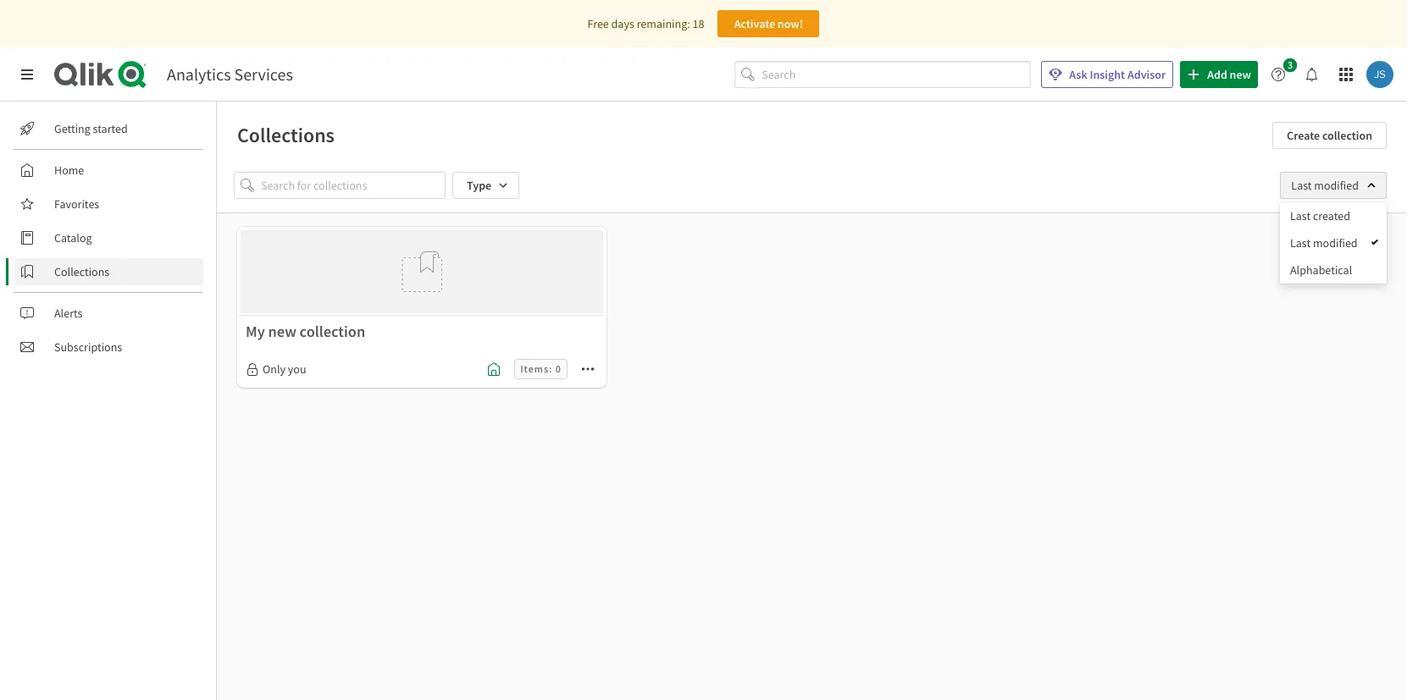 Task type: vqa. For each thing, say whether or not it's contained in the screenshot.
'Categories' button
no



Task type: locate. For each thing, give the bounding box(es) containing it.
collection right create
[[1323, 128, 1373, 143]]

create
[[1288, 128, 1321, 143]]

1 vertical spatial collection
[[300, 322, 366, 342]]

last modified up last created
[[1292, 178, 1360, 193]]

last
[[1292, 178, 1313, 193], [1291, 209, 1311, 224], [1291, 236, 1311, 251]]

collections down catalog
[[54, 264, 110, 280]]

catalog link
[[14, 225, 203, 252]]

last modified
[[1292, 178, 1360, 193], [1291, 236, 1358, 251]]

close sidebar menu image
[[20, 68, 34, 81]]

my new collection
[[246, 322, 366, 342]]

last left created
[[1291, 209, 1311, 224]]

1 vertical spatial last modified
[[1291, 236, 1358, 251]]

last modified inside last modified field
[[1292, 178, 1360, 193]]

insight
[[1090, 67, 1126, 82]]

2 vertical spatial last
[[1291, 236, 1311, 251]]

1 horizontal spatial collection
[[1323, 128, 1373, 143]]

getting started
[[54, 121, 128, 136]]

list box containing last created
[[1281, 203, 1388, 284]]

last for last modified field on the top right of page
[[1292, 178, 1313, 193]]

0 horizontal spatial collections
[[54, 264, 110, 280]]

last modified option
[[1281, 230, 1388, 257]]

ask insight advisor button
[[1042, 61, 1174, 88]]

only you
[[263, 362, 306, 378]]

last modified inside last modified option
[[1291, 236, 1358, 251]]

advisor
[[1128, 67, 1166, 82]]

last up last created
[[1292, 178, 1313, 193]]

last modified up alphabetical at the top of the page
[[1291, 236, 1358, 251]]

searchbar element
[[735, 61, 1032, 88]]

0 vertical spatial modified
[[1315, 178, 1360, 193]]

collections down services
[[237, 122, 335, 148]]

0 vertical spatial collections
[[237, 122, 335, 148]]

analytics
[[167, 64, 231, 85]]

free
[[588, 16, 609, 31]]

collection right new
[[300, 322, 366, 342]]

collections
[[237, 122, 335, 148], [54, 264, 110, 280]]

my
[[246, 322, 265, 342]]

1 vertical spatial modified
[[1314, 236, 1358, 251]]

modified for last modified option
[[1314, 236, 1358, 251]]

alerts link
[[14, 300, 203, 327]]

0 vertical spatial last modified
[[1292, 178, 1360, 193]]

last inside field
[[1292, 178, 1313, 193]]

modified inside field
[[1315, 178, 1360, 193]]

list box
[[1281, 203, 1388, 284]]

modified up alphabetical option
[[1314, 236, 1358, 251]]

modified up last created option
[[1315, 178, 1360, 193]]

favorites link
[[14, 191, 203, 218]]

0 horizontal spatial collection
[[300, 322, 366, 342]]

analytics services
[[167, 64, 293, 85]]

1 vertical spatial last
[[1291, 209, 1311, 224]]

only
[[263, 362, 286, 378]]

collections link
[[14, 259, 203, 286]]

0 vertical spatial collection
[[1323, 128, 1373, 143]]

collection
[[1323, 128, 1373, 143], [300, 322, 366, 342]]

modified inside option
[[1314, 236, 1358, 251]]

modified
[[1315, 178, 1360, 193], [1314, 236, 1358, 251]]

list box inside filters region
[[1281, 203, 1388, 284]]

last down last created
[[1291, 236, 1311, 251]]

1 horizontal spatial collections
[[237, 122, 335, 148]]

1 vertical spatial collections
[[54, 264, 110, 280]]

you
[[288, 362, 306, 378]]

0 vertical spatial last
[[1292, 178, 1313, 193]]



Task type: describe. For each thing, give the bounding box(es) containing it.
activate now!
[[735, 16, 804, 31]]

last for last created option
[[1291, 209, 1311, 224]]

ask insight advisor
[[1070, 67, 1166, 82]]

last for last modified option
[[1291, 236, 1311, 251]]

catalog
[[54, 231, 92, 246]]

started
[[93, 121, 128, 136]]

Search text field
[[762, 61, 1032, 88]]

home link
[[14, 157, 203, 184]]

last created
[[1291, 209, 1351, 224]]

0
[[556, 363, 562, 376]]

subscriptions
[[54, 340, 122, 355]]

subscriptions link
[[14, 334, 203, 361]]

last modified for last modified field on the top right of page
[[1292, 178, 1360, 193]]

remove collection from home image
[[488, 363, 501, 377]]

alerts
[[54, 306, 83, 321]]

navigation pane element
[[0, 108, 216, 368]]

activate now! link
[[718, 10, 820, 37]]

last created option
[[1281, 203, 1388, 230]]

items: 0
[[521, 363, 562, 376]]

collections inside navigation pane element
[[54, 264, 110, 280]]

Search for collections text field
[[261, 172, 446, 199]]

alphabetical
[[1291, 263, 1353, 278]]

created
[[1314, 209, 1351, 224]]

modified for last modified field on the top right of page
[[1315, 178, 1360, 193]]

alphabetical option
[[1281, 257, 1388, 284]]

favorites
[[54, 197, 99, 212]]

home
[[54, 163, 84, 178]]

18
[[693, 16, 705, 31]]

getting started link
[[14, 115, 203, 142]]

collection inside button
[[1323, 128, 1373, 143]]

ask
[[1070, 67, 1088, 82]]

create collection button
[[1273, 122, 1388, 149]]

days
[[612, 16, 635, 31]]

create collection
[[1288, 128, 1373, 143]]

items:
[[521, 363, 553, 376]]

new
[[268, 322, 297, 342]]

analytics services element
[[167, 64, 293, 85]]

last modified for last modified option
[[1291, 236, 1358, 251]]

filters region
[[0, 0, 1408, 701]]

Last modified field
[[1281, 172, 1388, 199]]

free days remaining: 18
[[588, 16, 705, 31]]

getting
[[54, 121, 91, 136]]

activate
[[735, 16, 776, 31]]

services
[[234, 64, 293, 85]]

remaining:
[[637, 16, 691, 31]]

now!
[[778, 16, 804, 31]]



